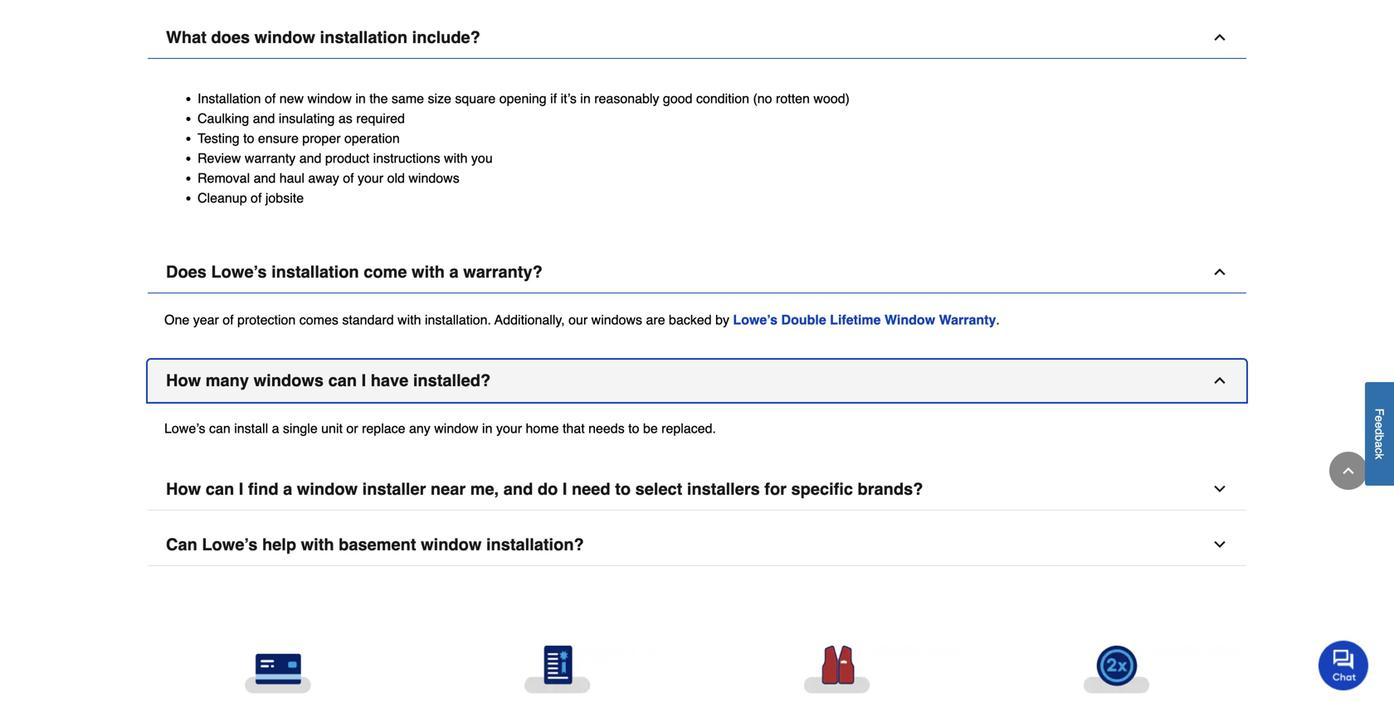 Task type: locate. For each thing, give the bounding box(es) containing it.
of down product
[[343, 171, 354, 186]]

with
[[444, 151, 468, 166], [412, 263, 445, 282], [397, 313, 421, 328], [301, 536, 334, 555]]

window
[[885, 313, 935, 328]]

can left have
[[328, 371, 357, 391]]

can
[[328, 371, 357, 391], [209, 421, 230, 437], [206, 480, 234, 499]]

with right standard
[[397, 313, 421, 328]]

square
[[455, 91, 496, 106]]

chevron up image inside what does window installation include? button
[[1211, 29, 1228, 46]]

your left old
[[358, 171, 383, 186]]

0 vertical spatial chevron up image
[[1211, 29, 1228, 46]]

old
[[387, 171, 405, 186]]

1 vertical spatial your
[[496, 421, 522, 437]]

proper
[[302, 131, 341, 146]]

1 horizontal spatial windows
[[409, 171, 459, 186]]

have
[[371, 371, 408, 391]]

what does window installation include? button
[[148, 17, 1246, 59]]

are
[[646, 313, 665, 328]]

windows inside button
[[254, 371, 324, 391]]

lowe's inside button
[[211, 263, 267, 282]]

how up can
[[166, 480, 201, 499]]

of
[[265, 91, 276, 106], [343, 171, 354, 186], [251, 191, 262, 206], [223, 313, 234, 328]]

1 e from the top
[[1373, 416, 1386, 423]]

2 e from the top
[[1373, 423, 1386, 429]]

i left find
[[239, 480, 243, 499]]

a inside button
[[1373, 442, 1386, 448]]

chevron down image inside how can i find a window installer near me, and do i need to select installers for specific brands? button
[[1211, 481, 1228, 498]]

to inside installation of new window in the same size square opening if it's in reasonably good condition (no rotten wood) caulking and insulating as required testing to ensure proper operation review warranty and product instructions with you removal and haul away of your old windows cleanup of jobsite
[[243, 131, 254, 146]]

chevron up image for what does window installation include?
[[1211, 29, 1228, 46]]

how many windows can i have installed?
[[166, 371, 491, 391]]

warranty
[[939, 313, 996, 328]]

specific
[[791, 480, 853, 499]]

1 vertical spatial windows
[[591, 313, 642, 328]]

and left do
[[503, 480, 533, 499]]

chevron up image for how many windows can i have installed?
[[1211, 373, 1228, 389]]

k
[[1373, 454, 1386, 460]]

backed
[[669, 313, 712, 328]]

wood)
[[813, 91, 850, 106]]

comes
[[299, 313, 338, 328]]

1 vertical spatial chevron up image
[[1211, 373, 1228, 389]]

chevron down image inside can lowe's help with basement window installation? button
[[1211, 537, 1228, 554]]

what does window installation include?
[[166, 28, 480, 47]]

2 chevron down image from the top
[[1211, 537, 1228, 554]]

lowe's can install a single unit or replace any window in your home that needs to be replaced.
[[164, 421, 716, 437]]

e up d
[[1373, 416, 1386, 423]]

0 horizontal spatial in
[[355, 91, 366, 106]]

to left be
[[628, 421, 639, 437]]

with inside button
[[301, 536, 334, 555]]

e up the b
[[1373, 423, 1386, 429]]

with inside installation of new window in the same size square opening if it's in reasonably good condition (no rotten wood) caulking and insulating as required testing to ensure proper operation review warranty and product instructions with you removal and haul away of your old windows cleanup of jobsite
[[444, 151, 468, 166]]

1 chevron down image from the top
[[1211, 481, 1228, 498]]

1 vertical spatial to
[[628, 421, 639, 437]]

windows down instructions
[[409, 171, 459, 186]]

lowe's double lifetime window warranty link
[[733, 313, 996, 328]]

1 how from the top
[[166, 371, 201, 391]]

installation inside what does window installation include? button
[[320, 28, 408, 47]]

0 horizontal spatial i
[[239, 480, 243, 499]]

installation
[[197, 91, 261, 106]]

in left home
[[482, 421, 492, 437]]

installed?
[[413, 371, 491, 391]]

include?
[[412, 28, 480, 47]]

i inside how many windows can i have installed? button
[[361, 371, 366, 391]]

windows left are
[[591, 313, 642, 328]]

2 vertical spatial to
[[615, 480, 631, 499]]

lifetime
[[830, 313, 881, 328]]

1 vertical spatial can
[[209, 421, 230, 437]]

2 vertical spatial windows
[[254, 371, 324, 391]]

to right need
[[615, 480, 631, 499]]

installation up the
[[320, 28, 408, 47]]

2 how from the top
[[166, 480, 201, 499]]

chevron up image inside scroll to top element
[[1340, 463, 1357, 480]]

0 vertical spatial to
[[243, 131, 254, 146]]

be
[[643, 421, 658, 437]]

lowe's right can
[[202, 536, 258, 555]]

chevron down image
[[1211, 481, 1228, 498], [1211, 537, 1228, 554]]

can left find
[[206, 480, 234, 499]]

how
[[166, 371, 201, 391], [166, 480, 201, 499]]

installer
[[362, 480, 426, 499]]

0 horizontal spatial windows
[[254, 371, 324, 391]]

installation
[[320, 28, 408, 47], [271, 263, 359, 282]]

a dark blue labor warranty icon with the number 2 and the letter x in the middle. image
[[990, 646, 1243, 695]]

0 vertical spatial how
[[166, 371, 201, 391]]

new
[[279, 91, 304, 106]]

good
[[663, 91, 692, 106]]

standard
[[342, 313, 394, 328]]

and
[[253, 111, 275, 126], [299, 151, 321, 166], [254, 171, 276, 186], [503, 480, 533, 499]]

to
[[243, 131, 254, 146], [628, 421, 639, 437], [615, 480, 631, 499]]

to up warranty
[[243, 131, 254, 146]]

what
[[166, 28, 207, 47]]

window right any
[[434, 421, 478, 437]]

your
[[358, 171, 383, 186], [496, 421, 522, 437]]

installation of new window in the same size square opening if it's in reasonably good condition (no rotten wood) caulking and insulating as required testing to ensure proper operation review warranty and product instructions with you removal and haul away of your old windows cleanup of jobsite
[[197, 91, 850, 206]]

in
[[355, 91, 366, 106], [580, 91, 591, 106], [482, 421, 492, 437]]

lowe's left install
[[164, 421, 205, 437]]

any
[[409, 421, 430, 437]]

a right find
[[283, 480, 292, 499]]

f e e d b a c k
[[1373, 409, 1386, 460]]

with left you
[[444, 151, 468, 166]]

in left the
[[355, 91, 366, 106]]

how for how many windows can i have installed?
[[166, 371, 201, 391]]

installation inside does lowe's installation come with a warranty? button
[[271, 263, 359, 282]]

window down unit
[[297, 480, 358, 499]]

many
[[206, 371, 249, 391]]

2 vertical spatial chevron up image
[[1340, 463, 1357, 480]]

protection
[[237, 313, 296, 328]]

a up k at right bottom
[[1373, 442, 1386, 448]]

find
[[248, 480, 278, 499]]

i
[[361, 371, 366, 391], [239, 480, 243, 499], [562, 480, 567, 499]]

lowe's right does
[[211, 263, 267, 282]]

1 vertical spatial chevron down image
[[1211, 537, 1228, 554]]

e
[[1373, 416, 1386, 423], [1373, 423, 1386, 429]]

you
[[471, 151, 493, 166]]

0 vertical spatial installation
[[320, 28, 408, 47]]

your left home
[[496, 421, 522, 437]]

a dark blue background check icon. image
[[431, 646, 684, 695]]

1 horizontal spatial i
[[361, 371, 366, 391]]

replaced.
[[661, 421, 716, 437]]

windows
[[409, 171, 459, 186], [591, 313, 642, 328], [254, 371, 324, 391]]

can left install
[[209, 421, 230, 437]]

of left jobsite
[[251, 191, 262, 206]]

0 vertical spatial windows
[[409, 171, 459, 186]]

does
[[211, 28, 250, 47]]

chevron up image inside how many windows can i have installed? button
[[1211, 373, 1228, 389]]

0 horizontal spatial your
[[358, 171, 383, 186]]

installation?
[[486, 536, 584, 555]]

1 horizontal spatial your
[[496, 421, 522, 437]]

chevron up image
[[1211, 264, 1228, 281]]

installation up comes
[[271, 263, 359, 282]]

can lowe's help with basement window installation? button
[[148, 525, 1246, 567]]

unit
[[321, 421, 343, 437]]

instructions
[[373, 151, 440, 166]]

window
[[254, 28, 315, 47], [307, 91, 352, 106], [434, 421, 478, 437], [297, 480, 358, 499], [421, 536, 482, 555]]

lowe's right by
[[733, 313, 778, 328]]

0 vertical spatial your
[[358, 171, 383, 186]]

window inside installation of new window in the same size square opening if it's in reasonably good condition (no rotten wood) caulking and insulating as required testing to ensure proper operation review warranty and product instructions with you removal and haul away of your old windows cleanup of jobsite
[[307, 91, 352, 106]]

i left have
[[361, 371, 366, 391]]

i right do
[[562, 480, 567, 499]]

window up as
[[307, 91, 352, 106]]

how left many
[[166, 371, 201, 391]]

as
[[338, 111, 352, 126]]

replace
[[362, 421, 405, 437]]

0 vertical spatial chevron down image
[[1211, 481, 1228, 498]]

in right it's
[[580, 91, 591, 106]]

1 vertical spatial installation
[[271, 263, 359, 282]]

how for how can i find a window installer near me, and do i need to select installers for specific brands?
[[166, 480, 201, 499]]

chevron down image for how can i find a window installer near me, and do i need to select installers for specific brands?
[[1211, 481, 1228, 498]]

insulating
[[279, 111, 335, 126]]

1 vertical spatial how
[[166, 480, 201, 499]]

windows up single
[[254, 371, 324, 391]]

2 vertical spatial can
[[206, 480, 234, 499]]

a up the installation.
[[449, 263, 459, 282]]

basement
[[339, 536, 416, 555]]

b
[[1373, 435, 1386, 442]]

with right help at the left bottom of page
[[301, 536, 334, 555]]

2 horizontal spatial windows
[[591, 313, 642, 328]]

size
[[428, 91, 451, 106]]

chevron up image
[[1211, 29, 1228, 46], [1211, 373, 1228, 389], [1340, 463, 1357, 480]]

a
[[449, 263, 459, 282], [272, 421, 279, 437], [1373, 442, 1386, 448], [283, 480, 292, 499]]

with right come
[[412, 263, 445, 282]]

install
[[234, 421, 268, 437]]



Task type: vqa. For each thing, say whether or not it's contained in the screenshot.
Quality
no



Task type: describe. For each thing, give the bounding box(es) containing it.
warranty
[[245, 151, 296, 166]]

2 horizontal spatial in
[[580, 91, 591, 106]]

if
[[550, 91, 557, 106]]

one year of protection comes standard with installation. additionally, our windows are backed by lowe's double lifetime window warranty .
[[164, 313, 1000, 328]]

and down proper
[[299, 151, 321, 166]]

.
[[996, 313, 1000, 328]]

rotten
[[776, 91, 810, 106]]

and inside how can i find a window installer near me, and do i need to select installers for specific brands? button
[[503, 480, 533, 499]]

required
[[356, 111, 405, 126]]

does lowe's installation come with a warranty?
[[166, 263, 543, 282]]

can
[[166, 536, 197, 555]]

come
[[364, 263, 407, 282]]

by
[[715, 313, 729, 328]]

removal
[[197, 171, 250, 186]]

me,
[[470, 480, 499, 499]]

f e e d b a c k button
[[1365, 383, 1394, 486]]

how can i find a window installer near me, and do i need to select installers for specific brands?
[[166, 480, 923, 499]]

of right the year
[[223, 313, 234, 328]]

need
[[572, 480, 610, 499]]

2 horizontal spatial i
[[562, 480, 567, 499]]

warranty?
[[463, 263, 543, 282]]

f
[[1373, 409, 1386, 416]]

for
[[764, 480, 787, 499]]

near
[[431, 480, 466, 499]]

a right install
[[272, 421, 279, 437]]

it's
[[561, 91, 577, 106]]

window inside button
[[297, 480, 358, 499]]

caulking
[[197, 111, 249, 126]]

scroll to top element
[[1329, 452, 1367, 490]]

how can i find a window installer near me, and do i need to select installers for specific brands? button
[[148, 469, 1246, 511]]

window down near on the bottom of page
[[421, 536, 482, 555]]

haul
[[279, 171, 304, 186]]

d
[[1373, 429, 1386, 435]]

the
[[369, 91, 388, 106]]

year
[[193, 313, 219, 328]]

testing
[[197, 131, 240, 146]]

do
[[538, 480, 558, 499]]

one
[[164, 313, 189, 328]]

ensure
[[258, 131, 299, 146]]

brands?
[[858, 480, 923, 499]]

windows inside installation of new window in the same size square opening if it's in reasonably good condition (no rotten wood) caulking and insulating as required testing to ensure proper operation review warranty and product instructions with you removal and haul away of your old windows cleanup of jobsite
[[409, 171, 459, 186]]

product
[[325, 151, 369, 166]]

can for a
[[206, 480, 234, 499]]

c
[[1373, 448, 1386, 454]]

(no
[[753, 91, 772, 106]]

lowe's inside button
[[202, 536, 258, 555]]

additionally,
[[495, 313, 565, 328]]

jobsite
[[265, 191, 304, 206]]

and up ensure at the left top of page
[[253, 111, 275, 126]]

review
[[197, 151, 241, 166]]

to inside how can i find a window installer near me, and do i need to select installers for specific brands? button
[[615, 480, 631, 499]]

how many windows can i have installed? button
[[148, 360, 1246, 403]]

operation
[[344, 131, 400, 146]]

can lowe's help with basement window installation?
[[166, 536, 584, 555]]

installation.
[[425, 313, 491, 328]]

a lowe's red vest icon. image
[[710, 646, 963, 695]]

chevron down image for can lowe's help with basement window installation?
[[1211, 537, 1228, 554]]

with inside button
[[412, 263, 445, 282]]

your inside installation of new window in the same size square opening if it's in reasonably good condition (no rotten wood) caulking and insulating as required testing to ensure proper operation review warranty and product instructions with you removal and haul away of your old windows cleanup of jobsite
[[358, 171, 383, 186]]

and down warranty
[[254, 171, 276, 186]]

double
[[781, 313, 826, 328]]

our
[[568, 313, 588, 328]]

needs
[[588, 421, 625, 437]]

same
[[392, 91, 424, 106]]

1 horizontal spatial in
[[482, 421, 492, 437]]

condition
[[696, 91, 749, 106]]

or
[[346, 421, 358, 437]]

away
[[308, 171, 339, 186]]

help
[[262, 536, 296, 555]]

can for single
[[209, 421, 230, 437]]

cleanup
[[197, 191, 247, 206]]

single
[[283, 421, 318, 437]]

a dark blue credit card icon. image
[[151, 646, 404, 695]]

window right does
[[254, 28, 315, 47]]

of left new
[[265, 91, 276, 106]]

home
[[526, 421, 559, 437]]

chat invite button image
[[1319, 641, 1369, 691]]

reasonably
[[594, 91, 659, 106]]

opening
[[499, 91, 547, 106]]

that
[[563, 421, 585, 437]]

does lowe's installation come with a warranty? button
[[148, 252, 1246, 294]]

installers
[[687, 480, 760, 499]]

does
[[166, 263, 207, 282]]

select
[[635, 480, 682, 499]]

0 vertical spatial can
[[328, 371, 357, 391]]



